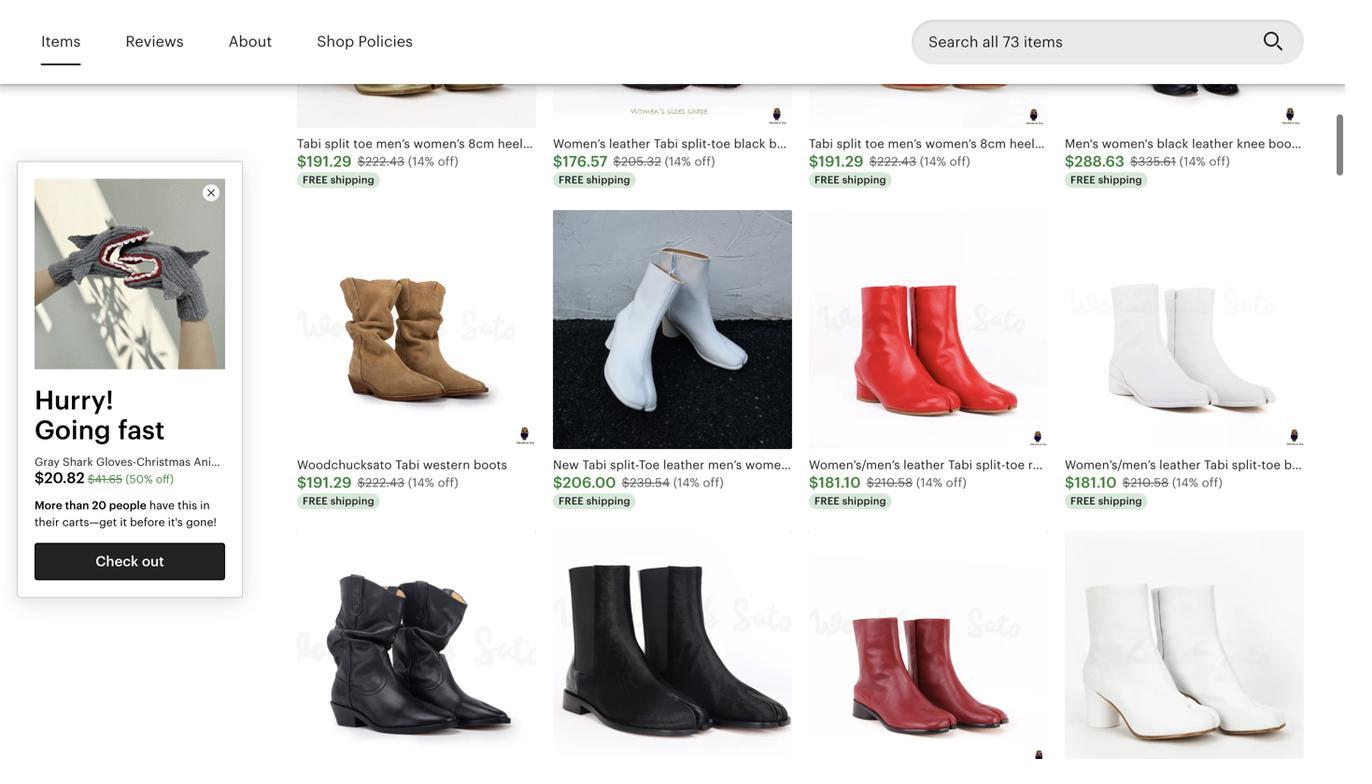 Task type: describe. For each thing, give the bounding box(es) containing it.
toe inside tabi split toe men's women's 8cm heel leather red boots eu35-47 $ 191.29 $ 222.43 (14% off) free shipping
[[866, 137, 885, 151]]

2 woodchucksato tabi western boots image from the top
[[297, 531, 536, 760]]

women's/men's leather tabi split-toe burgundy boots with 3cm heel height eu35-48 image
[[809, 531, 1049, 760]]

eu35- inside tabi split toe men's women's 8cm heel leather boots eu35-48 $ 191.29 $ 222.43 (14% off) free shipping
[[608, 137, 643, 151]]

toe inside women's/men's leather tabi split-toe boots with $ 181.10 $ 210.58 (14% off) free shipping
[[1262, 458, 1281, 472]]

leather inside tabi split toe men's women's 8cm heel leather boots eu35-48 $ 191.29 $ 222.43 (14% off) free shipping
[[527, 137, 568, 151]]

288.63
[[1075, 153, 1125, 170]]

$41.65
[[88, 473, 123, 486]]

Search all 73 items text field
[[912, 20, 1248, 64]]

(14% inside tabi split toe men's women's 8cm heel leather boots eu35-48 $ 191.29 $ 222.43 (14% off) free shipping
[[408, 155, 435, 169]]

women's/men's leather tabi split-toe red boots with 3cm heel height eu35-48 image
[[809, 210, 1049, 449]]

red inside the women's/men's leather tabi split-toe red boots with 3cm heel height eu35-48 $ 181.10 $ 210.58 (14% off) free shipping
[[1029, 458, 1048, 472]]

more than 20 people
[[35, 500, 146, 512]]

181.10 inside women's/men's leather tabi split-toe boots with $ 181.10 $ 210.58 (14% off) free shipping
[[1075, 475, 1117, 492]]

split for 191.29
[[837, 137, 862, 151]]

heel for 191.29
[[1010, 137, 1035, 151]]

tabi inside woodchucksato tabi western boots $ 191.29 $ 222.43 (14% off) free shipping
[[396, 458, 420, 472]]

going fast
[[35, 415, 165, 445]]

western
[[423, 458, 470, 472]]

reviews link
[[126, 20, 184, 64]]

more
[[35, 500, 62, 512]]

(14% inside the women's/men's leather tabi split-toe red boots with 3cm heel height eu35-48 $ 181.10 $ 210.58 (14% off) free shipping
[[917, 476, 943, 490]]

hurry!
[[35, 385, 114, 415]]

leather inside tabi split toe men's women's 8cm heel leather red boots eu35-47 $ 191.29 $ 222.43 (14% off) free shipping
[[1039, 137, 1080, 151]]

about
[[229, 33, 272, 50]]

toe inside the women's/men's leather tabi split-toe red boots with 3cm heel height eu35-48 $ 181.10 $ 210.58 (14% off) free shipping
[[1006, 458, 1025, 472]]

toe inside tabi split toe men's women's 8cm heel leather boots eu35-48 $ 191.29 $ 222.43 (14% off) free shipping
[[353, 137, 373, 151]]

men's women's black leather knee boots size 35-48 image
[[1065, 0, 1305, 128]]

239.54
[[630, 476, 670, 490]]

men's
[[1065, 137, 1099, 151]]

222.43 inside tabi split toe men's women's 8cm heel leather boots eu35-48 $ 191.29 $ 222.43 (14% off) free shipping
[[365, 155, 405, 169]]

210.58 inside the women's/men's leather tabi split-toe red boots with 3cm heel height eu35-48 $ 181.10 $ 210.58 (14% off) free shipping
[[875, 476, 913, 490]]

split- for shipping
[[1232, 458, 1262, 472]]

tabi inside tabi split toe men's women's 8cm heel leather boots eu35-48 $ 191.29 $ 222.43 (14% off) free shipping
[[297, 137, 322, 151]]

$ 176.57 $ 205.32 (14% off) free shipping
[[553, 153, 716, 186]]

free inside men's women's black leather knee boots size 35 $ 288.63 $ 335.61 (14% off) free shipping
[[1071, 174, 1096, 186]]

free inside woodchucksato tabi western boots $ 191.29 $ 222.43 (14% off) free shipping
[[303, 496, 328, 507]]

check
[[96, 554, 138, 570]]

off) inside tabi split toe men's women's 8cm heel leather red boots eu35-47 $ 191.29 $ 222.43 (14% off) free shipping
[[950, 155, 971, 169]]

boots inside tabi split toe men's women's 8cm heel leather red boots eu35-47 $ 191.29 $ 222.43 (14% off) free shipping
[[1106, 137, 1140, 151]]

tabi inside women's/men's leather tabi split-toe boots with $ 181.10 $ 210.58 (14% off) free shipping
[[1205, 458, 1229, 472]]

boots inside women's/men's leather tabi split-toe boots with $ 181.10 $ 210.58 (14% off) free shipping
[[1285, 458, 1318, 472]]

tabi inside tabi split toe men's women's 8cm heel leather red boots eu35-47 $ 191.29 $ 222.43 (14% off) free shipping
[[809, 137, 834, 151]]

people
[[109, 500, 146, 512]]

(14% inside tabi split toe men's women's 8cm heel leather red boots eu35-47 $ 191.29 $ 222.43 (14% off) free shipping
[[920, 155, 947, 169]]

off) inside women's/men's leather tabi split-toe boots with $ 181.10 $ 210.58 (14% off) free shipping
[[1202, 476, 1223, 490]]

carts—get
[[62, 516, 117, 529]]

(14% inside women's/men's leather tabi split-toe boots with $ 181.10 $ 210.58 (14% off) free shipping
[[1173, 476, 1199, 490]]

off) inside $ 206.00 $ 239.54 (14% off) free shipping
[[703, 476, 724, 490]]

policies
[[358, 33, 413, 50]]

shipping inside woodchucksato tabi western boots $ 191.29 $ 222.43 (14% off) free shipping
[[331, 496, 374, 507]]

than
[[65, 500, 89, 512]]

have this in their carts—get it before it's gone!
[[35, 500, 217, 529]]

tabi split toe men's women's 8cm heel leather boots eu35-48 $ 191.29 $ 222.43 (14% off) free shipping
[[297, 137, 659, 186]]

$ 206.00 $ 239.54 (14% off) free shipping
[[553, 475, 724, 507]]

women's for $
[[414, 137, 465, 151]]

women's/men's leather tabi split-toe boots with $ 181.10 $ 210.58 (14% off) free shipping
[[1065, 458, 1346, 507]]

tabi inside the women's/men's leather tabi split-toe red boots with 3cm heel height eu35-48 $ 181.10 $ 210.58 (14% off) free shipping
[[949, 458, 973, 472]]

heel inside the women's/men's leather tabi split-toe red boots with 3cm heel height eu35-48 $ 181.10 $ 210.58 (14% off) free shipping
[[1147, 458, 1172, 472]]

eu35- inside tabi split toe men's women's 8cm heel leather red boots eu35-47 $ 191.29 $ 222.43 (14% off) free shipping
[[1144, 137, 1179, 151]]

this
[[178, 500, 197, 512]]

height
[[1175, 458, 1214, 472]]

eu35- inside the women's/men's leather tabi split-toe red boots with 3cm heel height eu35-48 $ 181.10 $ 210.58 (14% off) free shipping
[[1217, 458, 1252, 472]]

have
[[149, 500, 175, 512]]

about link
[[229, 20, 272, 64]]



Task type: vqa. For each thing, say whether or not it's contained in the screenshot.


Task type: locate. For each thing, give the bounding box(es) containing it.
off) inside the women's/men's leather tabi split-toe red boots with 3cm heel height eu35-48 $ 181.10 $ 210.58 (14% off) free shipping
[[946, 476, 967, 490]]

35
[[1332, 137, 1346, 151]]

split- inside the women's/men's leather tabi split-toe red boots with 3cm heel height eu35-48 $ 181.10 $ 210.58 (14% off) free shipping
[[976, 458, 1006, 472]]

split inside tabi split toe men's women's 8cm heel leather boots eu35-48 $ 191.29 $ 222.43 (14% off) free shipping
[[325, 137, 350, 151]]

8cm inside tabi split toe men's women's 8cm heel leather boots eu35-48 $ 191.29 $ 222.43 (14% off) free shipping
[[468, 137, 495, 151]]

47
[[1179, 137, 1193, 151]]

off) inside tabi split toe men's women's 8cm heel leather boots eu35-48 $ 191.29 $ 222.43 (14% off) free shipping
[[438, 155, 459, 169]]

205.32
[[621, 155, 662, 169]]

0 vertical spatial red
[[1083, 137, 1103, 151]]

(14%
[[408, 155, 435, 169], [665, 155, 691, 169], [920, 155, 947, 169], [1180, 155, 1206, 169], [408, 476, 435, 490], [674, 476, 700, 490], [917, 476, 943, 490], [1173, 476, 1199, 490]]

shipping
[[331, 174, 374, 186], [587, 174, 631, 186], [843, 174, 887, 186], [1099, 174, 1143, 186], [331, 496, 374, 507], [587, 496, 631, 507], [843, 496, 887, 507], [1099, 496, 1143, 507]]

2 men's from the left
[[888, 137, 922, 151]]

out
[[142, 554, 164, 570]]

tabi split toe men's women's 8cm heel leather red boots eu35-47 image
[[809, 0, 1049, 128]]

0 horizontal spatial 210.58
[[875, 476, 913, 490]]

it
[[120, 516, 127, 529]]

before
[[130, 516, 165, 529]]

1 woodchucksato tabi western boots image from the top
[[297, 210, 536, 449]]

eu35-
[[608, 137, 643, 151], [1144, 137, 1179, 151], [1217, 458, 1252, 472]]

48 inside tabi split toe men's women's 8cm heel leather boots eu35-48 $ 191.29 $ 222.43 (14% off) free shipping
[[643, 137, 659, 151]]

shop policies
[[317, 33, 413, 50]]

shipping inside men's women's black leather knee boots size 35 $ 288.63 $ 335.61 (14% off) free shipping
[[1099, 174, 1143, 186]]

1 vertical spatial 48
[[1252, 458, 1267, 472]]

(14% inside $ 176.57 $ 205.32 (14% off) free shipping
[[665, 155, 691, 169]]

(14% inside men's women's black leather knee boots size 35 $ 288.63 $ 335.61 (14% off) free shipping
[[1180, 155, 1206, 169]]

1 horizontal spatial men's
[[888, 137, 922, 151]]

women's down tabi split toe men's women's 8cm heel leather red boots eu35-47 image
[[926, 137, 977, 151]]

222.43 inside tabi split toe men's women's 8cm heel leather red boots eu35-47 $ 191.29 $ 222.43 (14% off) free shipping
[[878, 155, 917, 169]]

split- inside women's/men's leather tabi split-toe boots with $ 181.10 $ 210.58 (14% off) free shipping
[[1232, 458, 1262, 472]]

free inside the women's/men's leather tabi split-toe red boots with 3cm heel height eu35-48 $ 181.10 $ 210.58 (14% off) free shipping
[[815, 496, 840, 507]]

items
[[41, 33, 81, 50]]

210.58 inside women's/men's leather tabi split-toe boots with $ 181.10 $ 210.58 (14% off) free shipping
[[1131, 476, 1169, 490]]

leather
[[527, 137, 568, 151], [1039, 137, 1080, 151], [1193, 137, 1234, 151], [904, 458, 945, 472], [1160, 458, 1201, 472]]

1 horizontal spatial split
[[837, 137, 862, 151]]

tabi split toe men's women's 8cm heel leather red boots eu35-47 $ 191.29 $ 222.43 (14% off) free shipping
[[809, 137, 1193, 186]]

men's for $
[[376, 137, 410, 151]]

eu35- right height
[[1217, 458, 1252, 472]]

1 8cm from the left
[[468, 137, 495, 151]]

$20.82
[[35, 470, 85, 487]]

191.29
[[307, 153, 352, 170], [819, 153, 864, 170], [307, 475, 352, 492]]

0 horizontal spatial 181.10
[[819, 475, 861, 492]]

1 horizontal spatial women's/men's
[[1065, 458, 1157, 472]]

size
[[1306, 137, 1329, 151]]

1 women's from the left
[[414, 137, 465, 151]]

knee
[[1237, 137, 1266, 151]]

shop
[[317, 33, 354, 50]]

items link
[[41, 20, 81, 64]]

tabi split toe man/women's leather horse hair boots eu35-47 image
[[553, 531, 792, 760]]

split for $
[[325, 137, 350, 151]]

0 horizontal spatial heel
[[498, 137, 523, 151]]

1 horizontal spatial eu35-
[[1144, 137, 1179, 151]]

tabi split toe men's women's 8cm heel leather boots eu35-48 image
[[297, 0, 536, 128]]

0 horizontal spatial split
[[325, 137, 350, 151]]

shipping inside $ 206.00 $ 239.54 (14% off) free shipping
[[587, 496, 631, 507]]

women's inside tabi split toe men's women's 8cm heel leather boots eu35-48 $ 191.29 $ 222.43 (14% off) free shipping
[[414, 137, 465, 151]]

176.57
[[563, 153, 608, 170]]

0 horizontal spatial split-
[[976, 458, 1006, 472]]

1 181.10 from the left
[[819, 475, 861, 492]]

women's for 191.29
[[926, 137, 977, 151]]

boots inside woodchucksato tabi western boots $ 191.29 $ 222.43 (14% off) free shipping
[[474, 458, 507, 472]]

women's/men's inside women's/men's leather tabi split-toe boots with $ 181.10 $ 210.58 (14% off) free shipping
[[1065, 458, 1157, 472]]

2 split from the left
[[837, 137, 862, 151]]

free inside $ 176.57 $ 205.32 (14% off) free shipping
[[559, 174, 584, 186]]

red inside tabi split toe men's women's 8cm heel leather red boots eu35-47 $ 191.29 $ 222.43 (14% off) free shipping
[[1083, 137, 1103, 151]]

women's/men's
[[809, 458, 900, 472], [1065, 458, 1157, 472]]

191.29 inside tabi split toe men's women's 8cm heel leather boots eu35-48 $ 191.29 $ 222.43 (14% off) free shipping
[[307, 153, 352, 170]]

free inside tabi split toe men's women's 8cm heel leather red boots eu35-47 $ 191.29 $ 222.43 (14% off) free shipping
[[815, 174, 840, 186]]

0 horizontal spatial 48
[[643, 137, 659, 151]]

eu35- up 335.61
[[1144, 137, 1179, 151]]

1 horizontal spatial 210.58
[[1131, 476, 1169, 490]]

2 women's/men's from the left
[[1065, 458, 1157, 472]]

2 horizontal spatial heel
[[1147, 458, 1172, 472]]

check out
[[96, 554, 164, 570]]

men's down tabi split toe men's women's 8cm heel leather red boots eu35-47 image
[[888, 137, 922, 151]]

2 women's from the left
[[926, 137, 977, 151]]

men's inside tabi split toe men's women's 8cm heel leather red boots eu35-47 $ 191.29 $ 222.43 (14% off) free shipping
[[888, 137, 922, 151]]

1 with from the left
[[1089, 458, 1114, 472]]

split inside tabi split toe men's women's 8cm heel leather red boots eu35-47 $ 191.29 $ 222.43 (14% off) free shipping
[[837, 137, 862, 151]]

48
[[643, 137, 659, 151], [1252, 458, 1267, 472]]

with inside the women's/men's leather tabi split-toe red boots with 3cm heel height eu35-48 $ 181.10 $ 210.58 (14% off) free shipping
[[1089, 458, 1114, 472]]

free
[[303, 174, 328, 186], [559, 174, 584, 186], [815, 174, 840, 186], [1071, 174, 1096, 186], [303, 496, 328, 507], [559, 496, 584, 507], [815, 496, 840, 507], [1071, 496, 1096, 507]]

1 horizontal spatial women's
[[926, 137, 977, 151]]

woodchucksato tabi western boots $ 191.29 $ 222.43 (14% off) free shipping
[[297, 458, 507, 507]]

free inside tabi split toe men's women's 8cm heel leather boots eu35-48 $ 191.29 $ 222.43 (14% off) free shipping
[[303, 174, 328, 186]]

boots inside men's women's black leather knee boots size 35 $ 288.63 $ 335.61 (14% off) free shipping
[[1269, 137, 1303, 151]]

their
[[35, 516, 59, 529]]

women's leather tabi split-toe black boots with 3cm heel height eu35-40 with thin sole image
[[553, 0, 792, 128]]

split-
[[976, 458, 1006, 472], [1232, 458, 1262, 472]]

1 horizontal spatial 181.10
[[1075, 475, 1117, 492]]

8cm for $
[[468, 137, 495, 151]]

1 split- from the left
[[976, 458, 1006, 472]]

free inside $ 206.00 $ 239.54 (14% off) free shipping
[[559, 496, 584, 507]]

0 horizontal spatial women's/men's
[[809, 458, 900, 472]]

shipping inside $ 176.57 $ 205.32 (14% off) free shipping
[[587, 174, 631, 186]]

335.61
[[1139, 155, 1177, 169]]

men's for 191.29
[[888, 137, 922, 151]]

222.43
[[365, 155, 405, 169], [878, 155, 917, 169], [365, 476, 405, 490]]

tabi
[[297, 137, 322, 151], [809, 137, 834, 151], [396, 458, 420, 472], [949, 458, 973, 472], [1205, 458, 1229, 472]]

1 horizontal spatial 8cm
[[981, 137, 1007, 151]]

0 horizontal spatial with
[[1089, 458, 1114, 472]]

20
[[92, 500, 106, 512]]

heel inside tabi split toe men's women's 8cm heel leather red boots eu35-47 $ 191.29 $ 222.43 (14% off) free shipping
[[1010, 137, 1035, 151]]

leather inside men's women's black leather knee boots size 35 $ 288.63 $ 335.61 (14% off) free shipping
[[1193, 137, 1234, 151]]

1 vertical spatial red
[[1029, 458, 1048, 472]]

new tabi split-toe leather men's women's white boots calfskin eu36-48 6cm heel improved version image
[[553, 210, 792, 449]]

2 with from the left
[[1322, 458, 1346, 472]]

women's/men's for 181.10
[[809, 458, 900, 472]]

in
[[200, 500, 210, 512]]

222.43 inside woodchucksato tabi western boots $ 191.29 $ 222.43 (14% off) free shipping
[[365, 476, 405, 490]]

0 vertical spatial 48
[[643, 137, 659, 151]]

2 split- from the left
[[1232, 458, 1262, 472]]

red left 3cm
[[1029, 458, 1048, 472]]

181.10 inside the women's/men's leather tabi split-toe red boots with 3cm heel height eu35-48 $ 181.10 $ 210.58 (14% off) free shipping
[[819, 475, 861, 492]]

1 split from the left
[[325, 137, 350, 151]]

reviews
[[126, 33, 184, 50]]

red up 288.63
[[1083, 137, 1103, 151]]

1 women's/men's from the left
[[809, 458, 900, 472]]

women's/men's for shipping
[[1065, 458, 1157, 472]]

191.29 inside tabi split toe men's women's 8cm heel leather red boots eu35-47 $ 191.29 $ 222.43 (14% off) free shipping
[[819, 153, 864, 170]]

1 horizontal spatial heel
[[1010, 137, 1035, 151]]

shipping inside tabi split toe men's women's 8cm heel leather boots eu35-48 $ 191.29 $ 222.43 (14% off) free shipping
[[331, 174, 374, 186]]

(14% inside $ 206.00 $ 239.54 (14% off) free shipping
[[674, 476, 700, 490]]

men's inside tabi split toe men's women's 8cm heel leather boots eu35-48 $ 191.29 $ 222.43 (14% off) free shipping
[[376, 137, 410, 151]]

3cm
[[1117, 458, 1144, 472]]

hurry! going fast
[[35, 385, 165, 445]]

0 horizontal spatial men's
[[376, 137, 410, 151]]

tabi split toe men's women's 8cm heel leather boots eu35-49 image
[[1065, 531, 1305, 760]]

men's
[[376, 137, 410, 151], [888, 137, 922, 151]]

8cm
[[468, 137, 495, 151], [981, 137, 1007, 151]]

8cm for 191.29
[[981, 137, 1007, 151]]

woodchucksato
[[297, 458, 392, 472]]

$
[[297, 153, 307, 170], [553, 153, 563, 170], [809, 153, 819, 170], [1065, 153, 1075, 170], [358, 155, 365, 169], [613, 155, 621, 169], [870, 155, 878, 169], [1131, 155, 1139, 169], [297, 475, 307, 492], [553, 475, 563, 492], [809, 475, 819, 492], [1065, 475, 1075, 492], [358, 476, 365, 490], [622, 476, 630, 490], [867, 476, 875, 490], [1123, 476, 1131, 490]]

2 8cm from the left
[[981, 137, 1007, 151]]

leather inside women's/men's leather tabi split-toe boots with $ 181.10 $ 210.58 (14% off) free shipping
[[1160, 458, 1201, 472]]

191.29 inside woodchucksato tabi western boots $ 191.29 $ 222.43 (14% off) free shipping
[[307, 475, 352, 492]]

0 horizontal spatial 8cm
[[468, 137, 495, 151]]

206.00
[[563, 475, 616, 492]]

off) inside $ 176.57 $ 205.32 (14% off) free shipping
[[695, 155, 716, 169]]

48 right height
[[1252, 458, 1267, 472]]

48 up 205.32
[[643, 137, 659, 151]]

0 horizontal spatial red
[[1029, 458, 1048, 472]]

women's
[[414, 137, 465, 151], [926, 137, 977, 151]]

shipping inside the women's/men's leather tabi split-toe red boots with 3cm heel height eu35-48 $ 181.10 $ 210.58 (14% off) free shipping
[[843, 496, 887, 507]]

women's/men's inside the women's/men's leather tabi split-toe red boots with 3cm heel height eu35-48 $ 181.10 $ 210.58 (14% off) free shipping
[[809, 458, 900, 472]]

1 vertical spatial woodchucksato tabi western boots image
[[297, 531, 536, 760]]

women's/men's leather tabi split-toe boots with 3cm heel height eu35-48 image
[[1065, 210, 1305, 449]]

off)
[[438, 155, 459, 169], [695, 155, 716, 169], [950, 155, 971, 169], [1210, 155, 1231, 169], [156, 473, 174, 486], [438, 476, 459, 490], [703, 476, 724, 490], [946, 476, 967, 490], [1202, 476, 1223, 490]]

2 210.58 from the left
[[1131, 476, 1169, 490]]

men's down tabi split toe men's women's 8cm heel leather boots eu35-48 image
[[376, 137, 410, 151]]

$20.82 $41.65 (50% off)
[[35, 470, 174, 487]]

split
[[325, 137, 350, 151], [837, 137, 862, 151]]

heel
[[498, 137, 523, 151], [1010, 137, 1035, 151], [1147, 458, 1172, 472]]

women's inside tabi split toe men's women's 8cm heel leather red boots eu35-47 $ 191.29 $ 222.43 (14% off) free shipping
[[926, 137, 977, 151]]

off) inside woodchucksato tabi western boots $ 191.29 $ 222.43 (14% off) free shipping
[[438, 476, 459, 490]]

48 inside the women's/men's leather tabi split-toe red boots with 3cm heel height eu35-48 $ 181.10 $ 210.58 (14% off) free shipping
[[1252, 458, 1267, 472]]

boots inside the women's/men's leather tabi split-toe red boots with 3cm heel height eu35-48 $ 181.10 $ 210.58 (14% off) free shipping
[[1052, 458, 1085, 472]]

210.58
[[875, 476, 913, 490], [1131, 476, 1169, 490]]

shipping inside tabi split toe men's women's 8cm heel leather red boots eu35-47 $ 191.29 $ 222.43 (14% off) free shipping
[[843, 174, 887, 186]]

eu35- up 205.32
[[608, 137, 643, 151]]

1 horizontal spatial red
[[1083, 137, 1103, 151]]

it's gone!
[[168, 516, 217, 529]]

shop policies link
[[317, 20, 413, 64]]

women's/men's leather tabi split-toe red boots with 3cm heel height eu35-48 $ 181.10 $ 210.58 (14% off) free shipping
[[809, 458, 1267, 507]]

leather inside the women's/men's leather tabi split-toe red boots with 3cm heel height eu35-48 $ 181.10 $ 210.58 (14% off) free shipping
[[904, 458, 945, 472]]

off) inside $20.82 $41.65 (50% off)
[[156, 473, 174, 486]]

1 horizontal spatial 48
[[1252, 458, 1267, 472]]

0 vertical spatial woodchucksato tabi western boots image
[[297, 210, 536, 449]]

1 horizontal spatial split-
[[1232, 458, 1262, 472]]

women's
[[1102, 137, 1154, 151]]

heel inside tabi split toe men's women's 8cm heel leather boots eu35-48 $ 191.29 $ 222.43 (14% off) free shipping
[[498, 137, 523, 151]]

shipping inside women's/men's leather tabi split-toe boots with $ 181.10 $ 210.58 (14% off) free shipping
[[1099, 496, 1143, 507]]

2 181.10 from the left
[[1075, 475, 1117, 492]]

heel for $
[[498, 137, 523, 151]]

off) inside men's women's black leather knee boots size 35 $ 288.63 $ 335.61 (14% off) free shipping
[[1210, 155, 1231, 169]]

1 horizontal spatial with
[[1322, 458, 1346, 472]]

boots inside tabi split toe men's women's 8cm heel leather boots eu35-48 $ 191.29 $ 222.43 (14% off) free shipping
[[571, 137, 605, 151]]

women's down tabi split toe men's women's 8cm heel leather boots eu35-48 image
[[414, 137, 465, 151]]

2 horizontal spatial eu35-
[[1217, 458, 1252, 472]]

toe
[[353, 137, 373, 151], [866, 137, 885, 151], [1006, 458, 1025, 472], [1262, 458, 1281, 472]]

split- for 181.10
[[976, 458, 1006, 472]]

black
[[1157, 137, 1189, 151]]

8cm inside tabi split toe men's women's 8cm heel leather red boots eu35-47 $ 191.29 $ 222.43 (14% off) free shipping
[[981, 137, 1007, 151]]

0 horizontal spatial eu35-
[[608, 137, 643, 151]]

with
[[1089, 458, 1114, 472], [1322, 458, 1346, 472]]

181.10
[[819, 475, 861, 492], [1075, 475, 1117, 492]]

0 horizontal spatial women's
[[414, 137, 465, 151]]

with inside women's/men's leather tabi split-toe boots with $ 181.10 $ 210.58 (14% off) free shipping
[[1322, 458, 1346, 472]]

woodchucksato tabi western boots image
[[297, 210, 536, 449], [297, 531, 536, 760]]

(14% inside woodchucksato tabi western boots $ 191.29 $ 222.43 (14% off) free shipping
[[408, 476, 435, 490]]

men's women's black leather knee boots size 35 $ 288.63 $ 335.61 (14% off) free shipping
[[1065, 137, 1346, 186]]

boots
[[571, 137, 605, 151], [1106, 137, 1140, 151], [1269, 137, 1303, 151], [474, 458, 507, 472], [1052, 458, 1085, 472], [1285, 458, 1318, 472]]

1 210.58 from the left
[[875, 476, 913, 490]]

1 men's from the left
[[376, 137, 410, 151]]

red
[[1083, 137, 1103, 151], [1029, 458, 1048, 472]]

free inside women's/men's leather tabi split-toe boots with $ 181.10 $ 210.58 (14% off) free shipping
[[1071, 496, 1096, 507]]

(50%
[[126, 473, 153, 486]]



